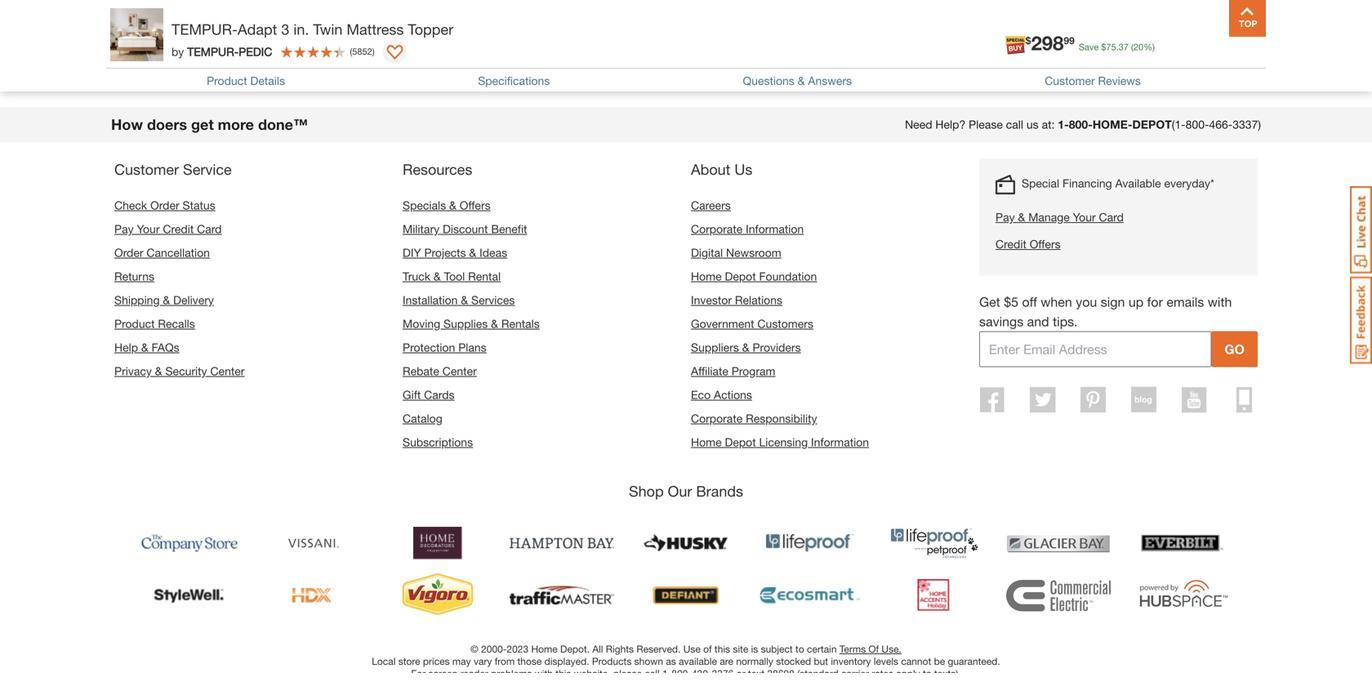 Task type: vqa. For each thing, say whether or not it's contained in the screenshot.
Exclusive related to THE "UNFINISHED BASIC NATURAL PINE WOOD END TABLE (15 IN.)" IMAGE
no



Task type: locate. For each thing, give the bounding box(es) containing it.
your
[[1073, 210, 1096, 224], [137, 222, 160, 236]]

0 horizontal spatial x1
[[1015, 19, 1029, 35]]

customer
[[1045, 74, 1095, 88], [114, 161, 179, 178]]

& down faqs
[[155, 364, 162, 378]]

1 vertical spatial services
[[471, 293, 515, 307]]

& left answers
[[798, 74, 805, 88]]

shop up the hud-
[[119, 13, 150, 28]]

diy left .
[[1086, 43, 1108, 58]]

home depot licensing information link
[[691, 436, 869, 449]]

go button
[[1212, 331, 1258, 367]]

1 depot from the top
[[725, 270, 756, 283]]

shown
[[634, 656, 663, 667]]

& for specials & offers
[[449, 199, 457, 212]]

product down by tempur-pedic
[[207, 74, 247, 88]]

0 horizontal spatial shop
[[119, 13, 150, 28]]

may
[[452, 656, 471, 667]]

0 vertical spatial customer
[[1045, 74, 1095, 88]]

top button
[[1229, 0, 1266, 37]]

1 horizontal spatial diy
[[1086, 43, 1108, 58]]

1 horizontal spatial x2
[[1152, 19, 1166, 35]]

corporate responsibility
[[691, 412, 817, 425]]

at:
[[1042, 118, 1055, 131]]

towel down modern
[[944, 19, 977, 35]]

kenroy
[[154, 13, 195, 28]]

reviews
[[1098, 74, 1141, 88]]

shop for shop our brands
[[629, 482, 664, 500]]

available
[[679, 656, 717, 667]]

home down the digital
[[691, 270, 722, 283]]

0 horizontal spatial order
[[114, 246, 143, 259]]

diy projects & ideas
[[403, 246, 507, 259]]

0 horizontal spatial credit
[[163, 222, 194, 236]]

2 800- from the left
[[1186, 118, 1209, 131]]

1 horizontal spatial 800-
[[1186, 118, 1209, 131]]

vissani image
[[261, 520, 366, 566]]

1 horizontal spatial order
[[150, 199, 179, 212]]

in.
[[294, 20, 309, 38]]

0 horizontal spatial diy
[[403, 246, 421, 259]]

protection plans
[[403, 341, 487, 354]]

tempur- up the buildings
[[172, 20, 238, 38]]

0 vertical spatial order
[[150, 199, 179, 212]]

diy for diy
[[1086, 43, 1108, 58]]

diy inside button
[[1086, 43, 1108, 58]]

home depot on youtube image
[[1182, 387, 1207, 413]]

shop kenroy home
[[119, 13, 234, 28]]

20
[[1134, 42, 1144, 52]]

those
[[517, 656, 542, 667]]

& up supplies
[[461, 293, 468, 307]]

the home depot logo image
[[111, 13, 163, 65]]

x2 up "nickel"
[[888, 19, 902, 35]]

1 vertical spatial offers
[[1030, 237, 1061, 251]]

0 horizontal spatial services
[[471, 293, 515, 307]]

commercial electric image
[[1006, 573, 1111, 618]]

& for shipping & delivery
[[163, 293, 170, 307]]

but
[[814, 656, 828, 667]]

investor relations
[[691, 293, 783, 307]]

stylewell image
[[137, 573, 242, 618]]

1 vertical spatial information
[[811, 436, 869, 449]]

1 horizontal spatial credit
[[996, 237, 1027, 251]]

plans
[[458, 341, 487, 354]]

product for product recalls
[[114, 317, 155, 331]]

0 vertical spatial product
[[207, 74, 247, 88]]

pay for pay your credit card
[[114, 222, 134, 236]]

protection plans link
[[403, 341, 487, 354]]

this
[[715, 643, 730, 655]]

tool
[[444, 270, 465, 283]]

offers
[[460, 199, 491, 212], [1030, 237, 1061, 251]]

& left tool
[[434, 270, 441, 283]]

with up the in
[[1154, 0, 1178, 15]]

0 vertical spatial offers
[[460, 199, 491, 212]]

rights
[[606, 643, 634, 655]]

corporate for corporate responsibility
[[691, 412, 743, 425]]

2 center from the left
[[443, 364, 477, 378]]

1 vertical spatial product
[[114, 317, 155, 331]]

offers down manage
[[1030, 237, 1061, 251]]

services inside services 'button'
[[1000, 43, 1050, 58]]

1 horizontal spatial pay
[[996, 210, 1015, 224]]

lifeproof flooring image
[[758, 520, 863, 566]]

glacier bay image
[[1006, 520, 1111, 566]]

( right 37
[[1131, 42, 1134, 52]]

pay inside 'pay & manage your card' link
[[996, 210, 1015, 224]]

to
[[796, 643, 804, 655]]

center right security at the bottom left of page
[[210, 364, 245, 378]]

responsibility
[[746, 412, 817, 425]]

2 depot from the top
[[725, 436, 756, 449]]

how
[[111, 116, 143, 133]]

0 vertical spatial diy
[[1086, 43, 1108, 58]]

2 corporate from the top
[[691, 412, 743, 425]]

0 vertical spatial corporate
[[691, 222, 743, 236]]

customer reviews button
[[1045, 74, 1141, 88], [1045, 74, 1141, 88]]

0 vertical spatial shop
[[119, 13, 150, 28]]

800- right "depot"
[[1186, 118, 1209, 131]]

0 horizontal spatial center
[[210, 364, 245, 378]]

gift
[[403, 388, 421, 402]]

card down 'status'
[[197, 222, 222, 236]]

with right emails
[[1208, 294, 1232, 310]]

home up mahwah
[[199, 13, 234, 28]]

0 horizontal spatial customer
[[114, 161, 179, 178]]

800-
[[1069, 118, 1093, 131], [1186, 118, 1209, 131]]

& left rentals
[[491, 317, 498, 331]]

0 vertical spatial information
[[746, 222, 804, 236]]

1 horizontal spatial (
[[1131, 42, 1134, 52]]

$ down the piece at right top
[[1026, 35, 1031, 46]]

corporate down careers link
[[691, 222, 743, 236]]

details
[[250, 74, 285, 88]]

home decorators collection image
[[386, 520, 490, 566]]

towel down bath
[[1032, 19, 1066, 35]]

pay up credit offers on the top of page
[[996, 210, 1015, 224]]

home up "those"
[[531, 643, 558, 655]]

order
[[150, 199, 179, 212], [114, 246, 143, 259]]

( 5852 )
[[350, 46, 375, 57]]

diy for diy projects & ideas
[[403, 246, 421, 259]]

foundation
[[759, 270, 817, 283]]

x2 left the in
[[1152, 19, 1166, 35]]

1 horizontal spatial with
[[1208, 294, 1232, 310]]

center down plans
[[443, 364, 477, 378]]

& for help & faqs
[[141, 341, 148, 354]]

1 800- from the left
[[1069, 118, 1093, 131]]

home depot on pinterest image
[[1081, 387, 1106, 413]]

home accents holiday image
[[882, 573, 987, 618]]

1 horizontal spatial center
[[443, 364, 477, 378]]

mahwah 10pm
[[203, 31, 294, 47]]

cannot
[[901, 656, 931, 667]]

1 horizontal spatial shop
[[629, 482, 664, 500]]

1 vertical spatial corporate
[[691, 412, 743, 425]]

Enter Email Address text field
[[979, 331, 1212, 367]]

eco actions
[[691, 388, 752, 402]]

& down government customers link
[[742, 341, 750, 354]]

projects
[[424, 246, 466, 259]]

rebate center link
[[403, 364, 477, 378]]

please
[[969, 118, 1003, 131]]

home depot blog image
[[1131, 387, 1157, 413]]

installation
[[403, 293, 458, 307]]

help?
[[936, 118, 966, 131]]

1 horizontal spatial offers
[[1030, 237, 1061, 251]]

diy up truck
[[403, 246, 421, 259]]

home depot mobile apps image
[[1237, 387, 1253, 413]]

reserved.
[[637, 643, 681, 655]]

order up pay your credit card
[[150, 199, 179, 212]]

1-
[[1058, 118, 1069, 131]]

1 horizontal spatial product
[[207, 74, 247, 88]]

What can we help you find today? search field
[[422, 22, 871, 56]]

military
[[403, 222, 440, 236]]

x1
[[1015, 19, 1029, 35], [1099, 19, 1113, 35]]

©
[[471, 643, 478, 655]]

1 vertical spatial shop
[[629, 482, 664, 500]]

0 horizontal spatial product
[[114, 317, 155, 331]]

everbilt image
[[1131, 520, 1235, 566]]

vary
[[474, 656, 492, 667]]

services down the rental
[[471, 293, 515, 307]]

delivery
[[173, 293, 214, 307]]

financing
[[1063, 177, 1112, 190]]

information up newsroom
[[746, 222, 804, 236]]

subject
[[761, 643, 793, 655]]

your up order cancellation
[[137, 222, 160, 236]]

customer service
[[114, 161, 232, 178]]

1 horizontal spatial customer
[[1045, 74, 1095, 88]]

offers up discount
[[460, 199, 491, 212]]

depot up investor relations link
[[725, 270, 756, 283]]

towel up 'brushed' at the right top
[[1182, 0, 1215, 15]]

credit up cancellation
[[163, 222, 194, 236]]

0 vertical spatial with
[[1154, 0, 1178, 15]]

pay down check
[[114, 222, 134, 236]]

credit offers link
[[996, 236, 1215, 253]]

corporate down eco actions link
[[691, 412, 743, 425]]

husky image
[[634, 520, 738, 566]]

& left ideas
[[469, 246, 476, 259]]

& up recalls
[[163, 293, 170, 307]]

diy button
[[1071, 20, 1123, 59]]

1 vertical spatial order
[[114, 246, 143, 259]]

& for suppliers & providers
[[742, 341, 750, 354]]

2000-
[[481, 643, 507, 655]]

0 horizontal spatial (
[[350, 46, 352, 57]]

0 horizontal spatial x2
[[888, 19, 902, 35]]

order cancellation link
[[114, 246, 210, 259]]

buildings
[[179, 39, 233, 54]]

rebate center
[[403, 364, 477, 378]]

terms
[[840, 643, 866, 655]]

investor relations link
[[691, 293, 783, 307]]

product down shipping
[[114, 317, 155, 331]]

800- right at:
[[1069, 118, 1093, 131]]

& left manage
[[1018, 210, 1025, 224]]

1 vertical spatial depot
[[725, 436, 756, 449]]

466-
[[1209, 118, 1233, 131]]

product for product details
[[207, 74, 247, 88]]

eco
[[691, 388, 711, 402]]

h02gjtz012
[[928, 39, 1006, 54]]

tempur- right by
[[187, 45, 239, 58]]

1 vertical spatial customer
[[114, 161, 179, 178]]

with inside 'get $5 off when you sign up for emails with savings and tips.'
[[1208, 294, 1232, 310]]

( left )
[[350, 46, 352, 57]]

live chat image
[[1350, 186, 1372, 274]]

pay your credit card
[[114, 222, 222, 236]]

0 horizontal spatial pay
[[114, 222, 134, 236]]

order up 'returns'
[[114, 246, 143, 259]]

shop left our
[[629, 482, 664, 500]]

shipping & delivery
[[114, 293, 214, 307]]

information right licensing
[[811, 436, 869, 449]]

suppliers & providers link
[[691, 341, 801, 354]]

the company store image
[[137, 520, 242, 566]]

gift cards
[[403, 388, 455, 402]]

0 vertical spatial services
[[1000, 43, 1050, 58]]

customer up check
[[114, 161, 179, 178]]

your down financing
[[1073, 210, 1096, 224]]

vigoro image
[[386, 573, 490, 618]]

ez
[[160, 39, 176, 54]]

faqs
[[152, 341, 179, 354]]

1 corporate from the top
[[691, 222, 743, 236]]

twin
[[313, 20, 343, 38]]

0 vertical spatial credit
[[163, 222, 194, 236]]

get
[[191, 116, 214, 133]]

depot for foundation
[[725, 270, 756, 283]]

check order status
[[114, 199, 215, 212]]

& for truck & tool rental
[[434, 270, 441, 283]]

depot down the corporate responsibility link
[[725, 436, 756, 449]]

credit down pay & manage your card on the top of page
[[996, 237, 1027, 251]]

$ left .
[[1101, 42, 1106, 52]]

x1 down the piece at right top
[[1015, 19, 1029, 35]]

hampton bay image
[[510, 520, 614, 566]]

hdx image
[[261, 573, 366, 618]]

services down rack
[[1000, 43, 1050, 58]]

questions & answers
[[743, 74, 852, 88]]

customer down 'save'
[[1045, 74, 1095, 88]]

07430 button
[[336, 31, 392, 47]]

0 horizontal spatial 800-
[[1069, 118, 1093, 131]]

1 vertical spatial with
[[1208, 294, 1232, 310]]

& right help
[[141, 341, 148, 354]]

0 vertical spatial tempur-
[[172, 20, 238, 38]]

inventory
[[831, 656, 871, 667]]

everyday*
[[1164, 177, 1215, 190]]

card
[[1099, 210, 1124, 224], [197, 222, 222, 236]]

security
[[165, 364, 207, 378]]

1 horizontal spatial x1
[[1099, 19, 1113, 35]]

card up credit offers link
[[1099, 210, 1124, 224]]

off
[[1022, 294, 1037, 310]]

0 horizontal spatial $
[[1026, 35, 1031, 46]]

pay for pay & manage your card
[[996, 210, 1015, 224]]

levels
[[874, 656, 899, 667]]

1 vertical spatial diy
[[403, 246, 421, 259]]

home down eco
[[691, 436, 722, 449]]

center
[[210, 364, 245, 378], [443, 364, 477, 378]]

1 horizontal spatial services
[[1000, 43, 1050, 58]]

depot for licensing
[[725, 436, 756, 449]]

corporate responsibility link
[[691, 412, 817, 425]]

& up military discount benefit link
[[449, 199, 457, 212]]

home depot on facebook image
[[980, 387, 1005, 413]]

1 vertical spatial credit
[[996, 237, 1027, 251]]

x1 up 75 at the top right of the page
[[1099, 19, 1113, 35]]

up
[[1129, 294, 1144, 310]]

0 horizontal spatial with
[[1154, 0, 1178, 15]]

set
[[1131, 0, 1150, 15]]

home inside © 2000-2023 home depot. all rights reserved. use of this site is subject to certain terms of use. local store prices may vary from those displayed. products shown as available are normally stocked but inventory levels cannot be guaranteed.
[[531, 643, 558, 655]]

0 vertical spatial depot
[[725, 270, 756, 283]]



Task type: describe. For each thing, give the bounding box(es) containing it.
credit offers
[[996, 237, 1061, 251]]

shop kenroy home link
[[119, 13, 234, 28]]

relations
[[735, 293, 783, 307]]

customers
[[758, 317, 813, 331]]

government
[[691, 317, 754, 331]]

by
[[172, 45, 184, 58]]

recalls
[[158, 317, 195, 331]]

product image image
[[110, 8, 163, 61]]

.
[[1116, 42, 1119, 52]]

as
[[666, 656, 676, 667]]

customer for customer service
[[114, 161, 179, 178]]

program
[[732, 364, 776, 378]]

go
[[1225, 342, 1245, 357]]

you
[[1076, 294, 1097, 310]]

check order status link
[[114, 199, 215, 212]]

and
[[1027, 314, 1049, 329]]

2 horizontal spatial towel
[[1182, 0, 1215, 15]]

0 horizontal spatial offers
[[460, 199, 491, 212]]

us
[[735, 161, 753, 178]]

mahwah
[[203, 31, 252, 47]]

0 horizontal spatial information
[[746, 222, 804, 236]]

pay & manage your card
[[996, 210, 1124, 224]]

depot.
[[560, 643, 590, 655]]

paper
[[906, 19, 940, 35]]

actions
[[714, 388, 752, 402]]

rack
[[981, 19, 1011, 35]]

local
[[372, 656, 396, 667]]

1 x1 from the left
[[1015, 19, 1029, 35]]

specials & offers link
[[403, 199, 491, 212]]

trafficmaster image
[[510, 573, 614, 618]]

help
[[114, 341, 138, 354]]

questions
[[743, 74, 795, 88]]

moving supplies & rentals link
[[403, 317, 540, 331]]

about us
[[691, 161, 753, 178]]

suppliers
[[691, 341, 739, 354]]

displayed.
[[545, 656, 589, 667]]

cards
[[424, 388, 455, 402]]

careers link
[[691, 199, 731, 212]]

home depot on twitter image
[[1030, 387, 1056, 413]]

0 horizontal spatial your
[[137, 222, 160, 236]]

hud-1 ez buildings
[[119, 39, 233, 54]]

shop our brands
[[629, 482, 743, 500]]

1 horizontal spatial $
[[1101, 42, 1106, 52]]

get $5 off when you sign up for emails with savings and tips.
[[979, 294, 1232, 329]]

with inside zalerock modern 6-piece bath hardware set with towel rail x2 paper towel rack x1 towel ring x1 hook x2 in brushed nickel h02gjtz012
[[1154, 0, 1178, 15]]

privacy & security center
[[114, 364, 245, 378]]

hubspace smart home image
[[1131, 573, 1235, 618]]

99
[[1064, 35, 1075, 46]]

rail
[[1219, 0, 1241, 15]]

supplies
[[444, 317, 488, 331]]

use.
[[882, 643, 902, 655]]

government customers
[[691, 317, 813, 331]]

1 horizontal spatial towel
[[1032, 19, 1066, 35]]

10pm
[[259, 31, 294, 47]]

special financing available everyday*
[[1022, 177, 1215, 190]]

are
[[720, 656, 734, 667]]

corporate for corporate information
[[691, 222, 743, 236]]

zalerock modern 6-piece bath hardware set with towel rail x2 paper towel rack x1 towel ring x1 hook x2 in brushed nickel h02gjtz012 link
[[888, 0, 1241, 54]]

nickel
[[888, 39, 924, 54]]

modern
[[942, 0, 988, 15]]

%)
[[1144, 42, 1155, 52]]

credit inside credit offers link
[[996, 237, 1027, 251]]

feedback link image
[[1350, 276, 1372, 364]]

2 x1 from the left
[[1099, 19, 1113, 35]]

hook
[[1117, 19, 1148, 35]]

moving
[[403, 317, 440, 331]]

click to redirect to view my cart page image
[[1224, 20, 1243, 39]]

zalerock
[[888, 0, 939, 15]]

1 horizontal spatial your
[[1073, 210, 1096, 224]]

shop for shop kenroy home
[[119, 13, 150, 28]]

0 horizontal spatial card
[[197, 222, 222, 236]]

75
[[1106, 42, 1116, 52]]

& for questions & answers
[[798, 74, 805, 88]]

government customers link
[[691, 317, 813, 331]]

& for privacy & security center
[[155, 364, 162, 378]]

status
[[183, 199, 215, 212]]

pay & manage your card link
[[996, 209, 1215, 226]]

help & faqs
[[114, 341, 179, 354]]

store
[[398, 656, 420, 667]]

defiant image
[[634, 573, 738, 618]]

lifeproof with petproof technology carpet image
[[882, 520, 987, 566]]

product recalls
[[114, 317, 195, 331]]

ecosmart image
[[758, 573, 863, 618]]

gift cards link
[[403, 388, 455, 402]]

& for installation & services
[[461, 293, 468, 307]]

answers
[[808, 74, 852, 88]]

2 x2 from the left
[[1152, 19, 1166, 35]]

for
[[1147, 294, 1163, 310]]

07430
[[355, 31, 392, 47]]

298
[[1031, 31, 1064, 54]]

of
[[869, 643, 879, 655]]

service
[[183, 161, 232, 178]]

pay your credit card link
[[114, 222, 222, 236]]

product details
[[207, 74, 285, 88]]

0 horizontal spatial towel
[[944, 19, 977, 35]]

careers
[[691, 199, 731, 212]]

1 horizontal spatial information
[[811, 436, 869, 449]]

save
[[1079, 42, 1099, 52]]

customer for customer reviews
[[1045, 74, 1095, 88]]

mattress
[[347, 20, 404, 38]]

sign
[[1101, 294, 1125, 310]]

& for pay & manage your card
[[1018, 210, 1025, 224]]

digital newsroom
[[691, 246, 781, 259]]

certain
[[807, 643, 837, 655]]

subscriptions link
[[403, 436, 473, 449]]

need
[[905, 118, 932, 131]]

normally
[[736, 656, 773, 667]]

truck
[[403, 270, 430, 283]]

all
[[593, 643, 603, 655]]

1 center from the left
[[210, 364, 245, 378]]

from
[[495, 656, 515, 667]]

resources
[[403, 161, 472, 178]]

1 horizontal spatial card
[[1099, 210, 1124, 224]]

benefit
[[491, 222, 527, 236]]

3
[[281, 20, 289, 38]]

1 vertical spatial tempur-
[[187, 45, 239, 58]]

display image
[[387, 45, 403, 61]]

when
[[1041, 294, 1072, 310]]

1 x2 from the left
[[888, 19, 902, 35]]

cancellation
[[147, 246, 210, 259]]

affiliate program
[[691, 364, 776, 378]]

$ inside $ 298 99
[[1026, 35, 1031, 46]]

military discount benefit
[[403, 222, 527, 236]]

tempur-adapt 3 in. twin mattress topper
[[172, 20, 453, 38]]

adapt
[[238, 20, 277, 38]]



